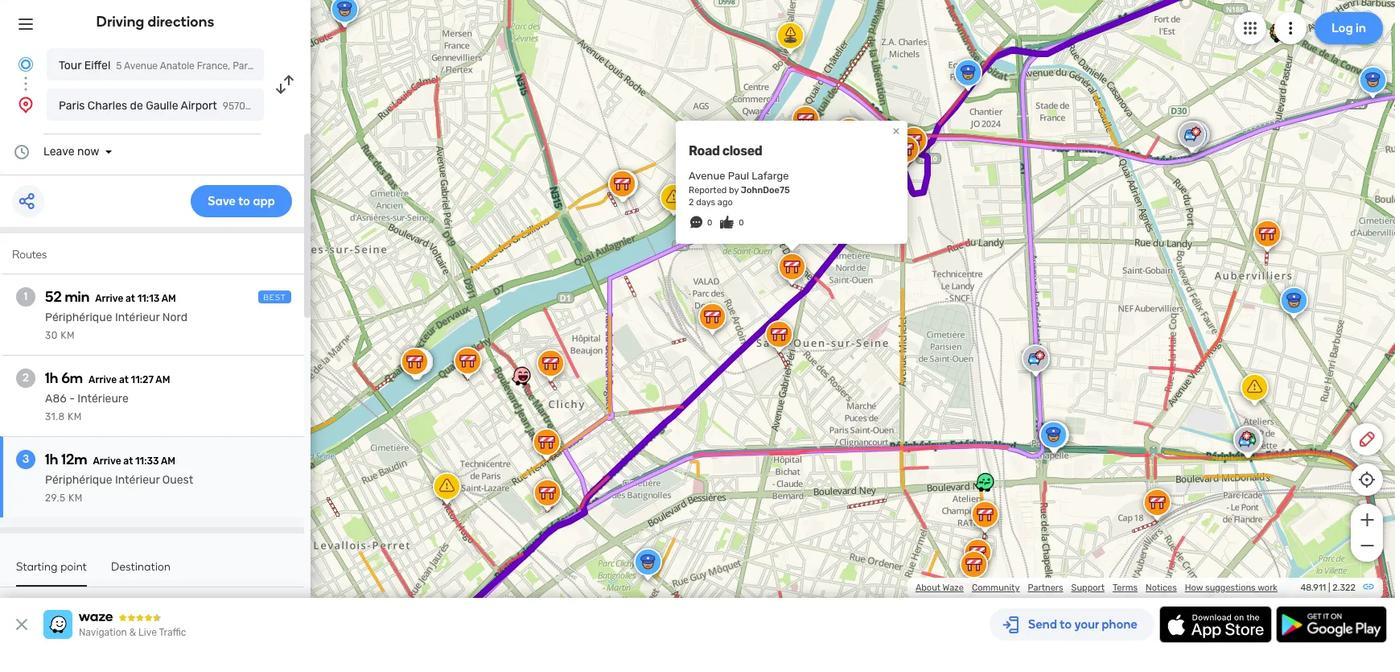Task type: describe. For each thing, give the bounding box(es) containing it.
community
[[972, 583, 1020, 593]]

how
[[1185, 583, 1204, 593]]

point
[[61, 560, 87, 574]]

52 min arrive at 11:13 am
[[45, 288, 176, 306]]

directions
[[148, 13, 214, 31]]

11:33
[[135, 456, 159, 467]]

2 0 from the left
[[739, 218, 744, 228]]

by
[[729, 185, 739, 196]]

navigation & live traffic
[[79, 627, 186, 638]]

partners
[[1028, 583, 1064, 593]]

days
[[696, 197, 716, 208]]

waze
[[943, 583, 964, 593]]

périphérique intérieur ouest 29.5 km
[[45, 473, 193, 504]]

5
[[116, 60, 122, 72]]

leave
[[43, 145, 74, 159]]

2.322
[[1333, 583, 1356, 593]]

notices link
[[1146, 583, 1177, 593]]

starting
[[16, 560, 58, 574]]

paris
[[59, 99, 85, 113]]

community link
[[972, 583, 1020, 593]]

périphérique for min
[[45, 311, 112, 324]]

paul
[[728, 170, 749, 182]]

clock image
[[12, 142, 31, 162]]

work
[[1258, 583, 1278, 593]]

1h 12m arrive at 11:33 am
[[45, 451, 176, 468]]

at for min
[[126, 293, 135, 304]]

france,
[[197, 60, 230, 72]]

driving directions
[[96, 13, 214, 31]]

live
[[139, 627, 157, 638]]

29.5
[[45, 493, 66, 504]]

1
[[24, 290, 28, 303]]

km for min
[[61, 330, 75, 341]]

am for min
[[162, 293, 176, 304]]

1 vertical spatial 2
[[23, 371, 29, 385]]

suggestions
[[1206, 583, 1256, 593]]

avenue inside avenue paul lafarge reported by johndoe75 2 days ago
[[689, 170, 726, 182]]

support
[[1072, 583, 1105, 593]]

km for 12m
[[68, 493, 83, 504]]

31.8
[[45, 411, 65, 423]]

intérieur for 52 min
[[115, 311, 160, 324]]

avenue paul lafarge reported by johndoe75 2 days ago
[[689, 170, 790, 208]]

a86 - intérieure 31.8 km
[[45, 392, 129, 423]]

nord
[[162, 311, 188, 324]]

pencil image
[[1358, 430, 1377, 449]]

-
[[69, 392, 75, 406]]

&
[[129, 627, 136, 638]]

|
[[1329, 583, 1331, 593]]

link image
[[1363, 580, 1376, 593]]

destination button
[[111, 560, 171, 585]]

eiffel
[[84, 59, 111, 72]]

navigation
[[79, 627, 127, 638]]

11:27
[[131, 374, 154, 386]]

destination
[[111, 560, 171, 574]]

tour eiffel 5 avenue anatole france, paris, france
[[59, 59, 291, 72]]

périphérique intérieur nord 30 km
[[45, 311, 188, 341]]

terms
[[1113, 583, 1138, 593]]

traffic
[[159, 627, 186, 638]]

1h 6m arrive at 11:27 am
[[45, 369, 170, 387]]

ouest
[[162, 473, 193, 487]]

location image
[[16, 95, 35, 114]]

30
[[45, 330, 58, 341]]

johndoe75
[[741, 185, 790, 196]]

48.911 | 2.322
[[1301, 583, 1356, 593]]

france
[[260, 60, 291, 72]]

support link
[[1072, 583, 1105, 593]]

partners link
[[1028, 583, 1064, 593]]

current location image
[[16, 55, 35, 74]]

charles
[[88, 99, 127, 113]]

notices
[[1146, 583, 1177, 593]]

ago
[[718, 197, 733, 208]]

airport
[[181, 99, 217, 113]]

about waze community partners support terms notices how suggestions work
[[916, 583, 1278, 593]]

de
[[130, 99, 143, 113]]

how suggestions work link
[[1185, 583, 1278, 593]]

min
[[65, 288, 90, 306]]

48.911
[[1301, 583, 1327, 593]]

lafarge
[[752, 170, 789, 182]]

arrive for 1h 6m
[[89, 374, 117, 386]]



Task type: locate. For each thing, give the bounding box(es) containing it.
closed
[[723, 143, 763, 158]]

intérieur for 1h 12m
[[115, 473, 160, 487]]

intérieur down 11:13
[[115, 311, 160, 324]]

at inside the 52 min arrive at 11:13 am
[[126, 293, 135, 304]]

×
[[893, 123, 900, 138]]

périphérique inside périphérique intérieur nord 30 km
[[45, 311, 112, 324]]

at left 11:13
[[126, 293, 135, 304]]

am right 11:33
[[161, 456, 176, 467]]

best
[[263, 293, 287, 303]]

paris,
[[233, 60, 258, 72]]

at left the 11:27
[[119, 374, 129, 386]]

2 vertical spatial am
[[161, 456, 176, 467]]

avenue
[[124, 60, 158, 72], [689, 170, 726, 182]]

arrive up intérieure
[[89, 374, 117, 386]]

0 vertical spatial arrive
[[95, 293, 123, 304]]

2 left 6m
[[23, 371, 29, 385]]

am right the 11:27
[[156, 374, 170, 386]]

0 vertical spatial km
[[61, 330, 75, 341]]

2 left the days
[[689, 197, 694, 208]]

paris charles de gaulle airport button
[[47, 89, 264, 121]]

gaulle
[[146, 99, 178, 113]]

about waze link
[[916, 583, 964, 593]]

1 vertical spatial avenue
[[689, 170, 726, 182]]

0 vertical spatial 2
[[689, 197, 694, 208]]

leave now
[[43, 145, 99, 159]]

0 down avenue paul lafarge reported by johndoe75 2 days ago
[[739, 218, 744, 228]]

km inside périphérique intérieur nord 30 km
[[61, 330, 75, 341]]

0 vertical spatial périphérique
[[45, 311, 112, 324]]

at left 11:33
[[123, 456, 133, 467]]

1 vertical spatial km
[[68, 411, 82, 423]]

am
[[162, 293, 176, 304], [156, 374, 170, 386], [161, 456, 176, 467]]

1 intérieur from the top
[[115, 311, 160, 324]]

1 vertical spatial 1h
[[45, 451, 58, 468]]

0 vertical spatial 1h
[[45, 369, 58, 387]]

anatole
[[160, 60, 195, 72]]

road
[[689, 143, 720, 158]]

at
[[126, 293, 135, 304], [119, 374, 129, 386], [123, 456, 133, 467]]

0 down the days
[[708, 218, 713, 228]]

km right '30'
[[61, 330, 75, 341]]

arrive
[[95, 293, 123, 304], [89, 374, 117, 386], [93, 456, 121, 467]]

km right 29.5
[[68, 493, 83, 504]]

6m
[[61, 369, 83, 387]]

1 horizontal spatial 2
[[689, 197, 694, 208]]

km inside the a86 - intérieure 31.8 km
[[68, 411, 82, 423]]

intérieur inside périphérique intérieur ouest 29.5 km
[[115, 473, 160, 487]]

am inside 1h 6m arrive at 11:27 am
[[156, 374, 170, 386]]

52
[[45, 288, 62, 306]]

about
[[916, 583, 941, 593]]

zoom in image
[[1358, 510, 1378, 530]]

1h left 6m
[[45, 369, 58, 387]]

reported
[[689, 185, 727, 196]]

1h left 12m
[[45, 451, 58, 468]]

km
[[61, 330, 75, 341], [68, 411, 82, 423], [68, 493, 83, 504]]

périphérique inside périphérique intérieur ouest 29.5 km
[[45, 473, 112, 487]]

périphérique down 'min'
[[45, 311, 112, 324]]

2 1h from the top
[[45, 451, 58, 468]]

at inside 1h 12m arrive at 11:33 am
[[123, 456, 133, 467]]

at for 12m
[[123, 456, 133, 467]]

at for 6m
[[119, 374, 129, 386]]

x image
[[12, 615, 31, 634]]

km down "-"
[[68, 411, 82, 423]]

0 horizontal spatial 0
[[708, 218, 713, 228]]

1 périphérique from the top
[[45, 311, 112, 324]]

at inside 1h 6m arrive at 11:27 am
[[119, 374, 129, 386]]

1 vertical spatial intérieur
[[115, 473, 160, 487]]

arrive inside 1h 6m arrive at 11:27 am
[[89, 374, 117, 386]]

1 horizontal spatial 0
[[739, 218, 744, 228]]

km for 6m
[[68, 411, 82, 423]]

am for 6m
[[156, 374, 170, 386]]

périphérique down 12m
[[45, 473, 112, 487]]

2 inside avenue paul lafarge reported by johndoe75 2 days ago
[[689, 197, 694, 208]]

avenue right 5
[[124, 60, 158, 72]]

road closed
[[689, 143, 763, 158]]

starting point button
[[16, 560, 87, 587]]

arrive inside 1h 12m arrive at 11:33 am
[[93, 456, 121, 467]]

1 1h from the top
[[45, 369, 58, 387]]

1 vertical spatial périphérique
[[45, 473, 112, 487]]

périphérique
[[45, 311, 112, 324], [45, 473, 112, 487]]

starting point
[[16, 560, 87, 574]]

1 horizontal spatial avenue
[[689, 170, 726, 182]]

1h for 1h 12m
[[45, 451, 58, 468]]

2
[[689, 197, 694, 208], [23, 371, 29, 385]]

1 vertical spatial at
[[119, 374, 129, 386]]

intérieur inside périphérique intérieur nord 30 km
[[115, 311, 160, 324]]

2 périphérique from the top
[[45, 473, 112, 487]]

0
[[708, 218, 713, 228], [739, 218, 744, 228]]

11:13
[[137, 293, 160, 304]]

arrive up périphérique intérieur nord 30 km in the left of the page
[[95, 293, 123, 304]]

2 vertical spatial km
[[68, 493, 83, 504]]

arrive up périphérique intérieur ouest 29.5 km
[[93, 456, 121, 467]]

0 vertical spatial avenue
[[124, 60, 158, 72]]

paris charles de gaulle airport
[[59, 99, 217, 113]]

intérieur down 11:33
[[115, 473, 160, 487]]

tour
[[59, 59, 81, 72]]

0 vertical spatial at
[[126, 293, 135, 304]]

zoom out image
[[1358, 536, 1378, 555]]

now
[[77, 145, 99, 159]]

intérieure
[[78, 392, 129, 406]]

12m
[[61, 451, 87, 468]]

2 vertical spatial arrive
[[93, 456, 121, 467]]

driving
[[96, 13, 144, 31]]

0 vertical spatial intérieur
[[115, 311, 160, 324]]

am inside 1h 12m arrive at 11:33 am
[[161, 456, 176, 467]]

1h
[[45, 369, 58, 387], [45, 451, 58, 468]]

am inside the 52 min arrive at 11:13 am
[[162, 293, 176, 304]]

arrive for 1h 12m
[[93, 456, 121, 467]]

0 horizontal spatial avenue
[[124, 60, 158, 72]]

avenue up 'reported'
[[689, 170, 726, 182]]

1 vertical spatial am
[[156, 374, 170, 386]]

0 vertical spatial am
[[162, 293, 176, 304]]

× link
[[889, 123, 904, 138]]

am for 12m
[[161, 456, 176, 467]]

arrive inside the 52 min arrive at 11:13 am
[[95, 293, 123, 304]]

routes
[[12, 248, 47, 262]]

am up nord at the left top of the page
[[162, 293, 176, 304]]

1 0 from the left
[[708, 218, 713, 228]]

périphérique for 12m
[[45, 473, 112, 487]]

1 vertical spatial arrive
[[89, 374, 117, 386]]

0 horizontal spatial 2
[[23, 371, 29, 385]]

a86
[[45, 392, 67, 406]]

avenue inside tour eiffel 5 avenue anatole france, paris, france
[[124, 60, 158, 72]]

2 vertical spatial at
[[123, 456, 133, 467]]

2 intérieur from the top
[[115, 473, 160, 487]]

3
[[22, 452, 29, 466]]

intérieur
[[115, 311, 160, 324], [115, 473, 160, 487]]

km inside périphérique intérieur ouest 29.5 km
[[68, 493, 83, 504]]

1h for 1h 6m
[[45, 369, 58, 387]]

terms link
[[1113, 583, 1138, 593]]

arrive for 52 min
[[95, 293, 123, 304]]



Task type: vqa. For each thing, say whether or not it's contained in the screenshot.
Anatole at the left of page
yes



